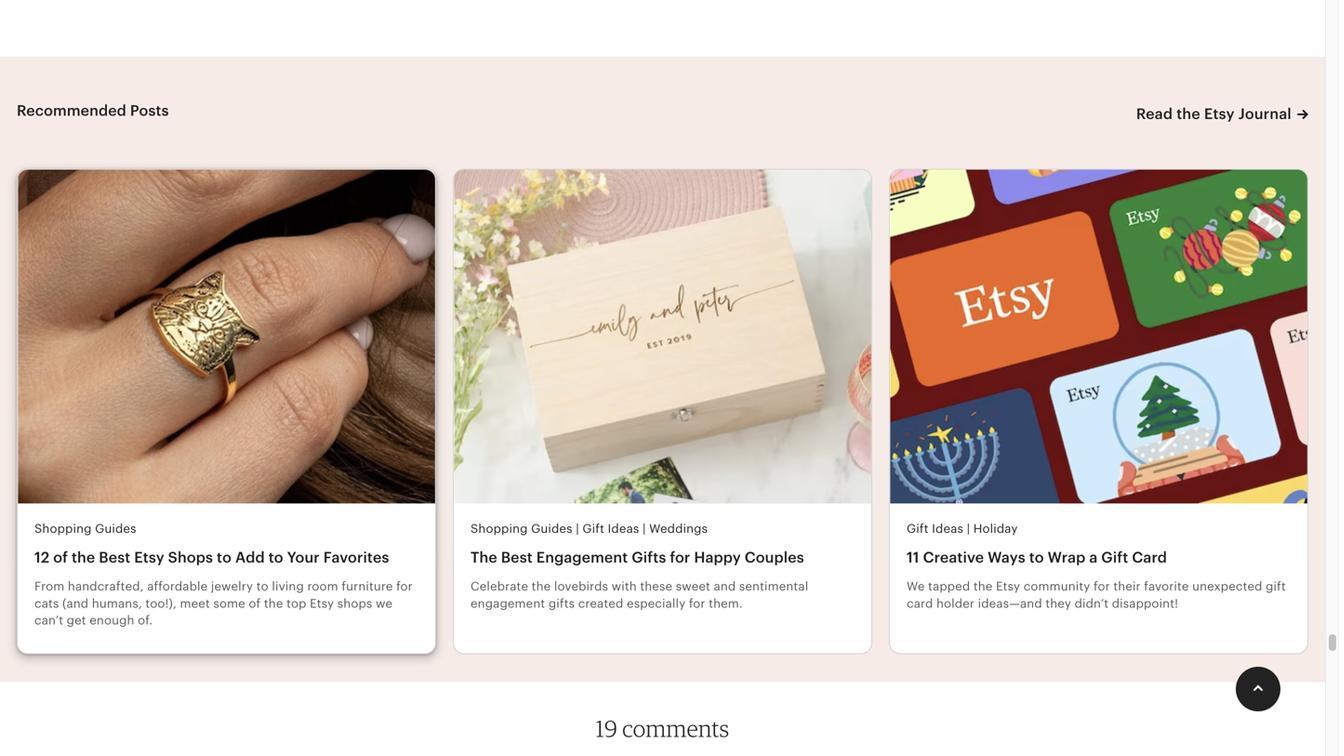 Task type: vqa. For each thing, say whether or not it's contained in the screenshot.
the Holiday
yes



Task type: locate. For each thing, give the bounding box(es) containing it.
favorite
[[1144, 580, 1189, 594]]

for down weddings
[[670, 549, 690, 566]]

etsy down room
[[310, 597, 334, 610]]

of.
[[138, 613, 153, 627]]

shopping up the
[[471, 522, 528, 536]]

disappoint!
[[1112, 597, 1178, 610]]

best
[[99, 549, 131, 566], [501, 549, 533, 566]]

for inside celebrate the lovebirds with these sweet and sentimental engagement gifts created especially for them.
[[689, 597, 706, 610]]

get
[[67, 613, 86, 627]]

gift ideas up the best engagement gifts for happy couples
[[583, 522, 639, 536]]

0 vertical spatial of
[[53, 549, 68, 566]]

them.
[[709, 597, 743, 610]]

shopping guides for weddings
[[471, 522, 573, 536]]

card
[[907, 597, 933, 610]]

engagement
[[471, 597, 545, 610]]

the best engagement gifts for happy couples link
[[471, 548, 855, 567]]

the up the gifts at the bottom left of page
[[532, 580, 551, 594]]

celebrate the lovebirds with these sweet and sentimental engagement gifts created especially for them.
[[471, 580, 808, 610]]

1 horizontal spatial guides
[[531, 522, 573, 536]]

0 horizontal spatial gift ideas
[[583, 522, 639, 536]]

engagement
[[536, 549, 628, 566]]

1 best from the left
[[99, 549, 131, 566]]

guides
[[95, 522, 136, 536], [531, 522, 573, 536]]

0 horizontal spatial gift
[[583, 522, 605, 536]]

read the etsy journal link
[[1136, 102, 1309, 127]]

gift right a
[[1101, 549, 1129, 566]]

tapped
[[928, 580, 970, 594]]

gift
[[1266, 580, 1286, 594]]

2 shopping guides from the left
[[471, 522, 573, 536]]

shopping guides
[[34, 522, 136, 536], [471, 522, 573, 536]]

1 horizontal spatial shopping guides
[[471, 522, 573, 536]]

can't
[[34, 613, 63, 627]]

0 horizontal spatial guides
[[95, 522, 136, 536]]

ideas up creative
[[932, 522, 964, 536]]

1 vertical spatial of
[[249, 597, 261, 610]]

meet
[[180, 597, 210, 610]]

some
[[213, 597, 245, 610]]

0 horizontal spatial of
[[53, 549, 68, 566]]

1 shopping guides from the left
[[34, 522, 136, 536]]

1 ideas from the left
[[608, 522, 639, 536]]

best right the
[[501, 549, 533, 566]]

the down "living"
[[264, 597, 283, 610]]

shopping
[[34, 522, 92, 536], [471, 522, 528, 536]]

community
[[1024, 580, 1090, 594]]

comments
[[622, 715, 729, 742]]

etsy up affordable
[[134, 549, 164, 566]]

12
[[34, 549, 50, 566]]

unexpected
[[1192, 580, 1263, 594]]

0 horizontal spatial shopping guides
[[34, 522, 136, 536]]

0 horizontal spatial shopping
[[34, 522, 92, 536]]

1 gift ideas from the left
[[583, 522, 639, 536]]

didn't
[[1075, 597, 1109, 610]]

best up handcrafted,
[[99, 549, 131, 566]]

0 horizontal spatial best
[[99, 549, 131, 566]]

ideas—and
[[978, 597, 1042, 610]]

2 ideas from the left
[[932, 522, 964, 536]]

recommended posts
[[17, 102, 169, 119]]

1 horizontal spatial best
[[501, 549, 533, 566]]

gift
[[583, 522, 605, 536], [907, 522, 929, 536], [1101, 549, 1129, 566]]

guides up the 'engagement'
[[531, 522, 573, 536]]

jewelry
[[211, 580, 253, 594]]

of
[[53, 549, 68, 566], [249, 597, 261, 610]]

read
[[1136, 106, 1173, 122]]

ideas up the best engagement gifts for happy couples
[[608, 522, 639, 536]]

top
[[287, 597, 307, 610]]

and
[[714, 580, 736, 594]]

shopping for weddings
[[471, 522, 528, 536]]

couples
[[745, 549, 804, 566]]

1 shopping from the left
[[34, 522, 92, 536]]

etsy up ideas—and
[[996, 580, 1020, 594]]

gift up the 'engagement'
[[583, 522, 605, 536]]

11 creative ways to wrap a gift card link
[[907, 548, 1291, 567]]

(and
[[62, 597, 89, 610]]

2 best from the left
[[501, 549, 533, 566]]

for
[[670, 549, 690, 566], [396, 580, 413, 594], [1094, 580, 1110, 594], [689, 597, 706, 610]]

especially
[[627, 597, 686, 610]]

best inside 'link'
[[99, 549, 131, 566]]

these
[[640, 580, 673, 594]]

shopping up 12
[[34, 522, 92, 536]]

we
[[376, 597, 393, 610]]

we
[[907, 580, 925, 594]]

for inside 'we tapped the etsy community for their favorite unexpected gift card holder ideas—and they didn't disappoint!'
[[1094, 580, 1110, 594]]

2 horizontal spatial gift
[[1101, 549, 1129, 566]]

gift ideas
[[583, 522, 639, 536], [907, 522, 964, 536]]

2 shopping from the left
[[471, 522, 528, 536]]

for up didn't
[[1094, 580, 1110, 594]]

cats
[[34, 597, 59, 610]]

1 horizontal spatial gift ideas
[[907, 522, 964, 536]]

the up handcrafted,
[[72, 549, 95, 566]]

ideas
[[608, 522, 639, 536], [932, 522, 964, 536]]

to
[[217, 549, 232, 566], [269, 549, 283, 566], [1029, 549, 1044, 566], [256, 580, 269, 594]]

1 horizontal spatial shopping
[[471, 522, 528, 536]]

0 horizontal spatial ideas
[[608, 522, 639, 536]]

furniture
[[342, 580, 393, 594]]

to inside from handcrafted, affordable jewelry to living room furniture for cats (and humans, too!), meet some of the top etsy shops we can't get enough of.
[[256, 580, 269, 594]]

etsy
[[1204, 106, 1235, 122], [134, 549, 164, 566], [996, 580, 1020, 594], [310, 597, 334, 610]]

for down sweet
[[689, 597, 706, 610]]

of inside 'link'
[[53, 549, 68, 566]]

shopping guides up 12
[[34, 522, 136, 536]]

sweet
[[676, 580, 711, 594]]

guides up handcrafted,
[[95, 522, 136, 536]]

of right some at the left bottom
[[249, 597, 261, 610]]

etsy inside 'link'
[[134, 549, 164, 566]]

2 gift ideas from the left
[[907, 522, 964, 536]]

1 horizontal spatial of
[[249, 597, 261, 610]]

gifts
[[549, 597, 575, 610]]

2 guides from the left
[[531, 522, 573, 536]]

lovebirds
[[554, 580, 608, 594]]

1 guides from the left
[[95, 522, 136, 536]]

19
[[596, 715, 618, 742]]

holder
[[937, 597, 975, 610]]

shops
[[168, 549, 213, 566]]

a
[[1089, 549, 1098, 566]]

1 horizontal spatial ideas
[[932, 522, 964, 536]]

19 comments
[[596, 715, 729, 742]]

gift up 11
[[907, 522, 929, 536]]

the
[[1177, 106, 1201, 122], [72, 549, 95, 566], [532, 580, 551, 594], [974, 580, 993, 594], [264, 597, 283, 610]]

the up ideas—and
[[974, 580, 993, 594]]

for inside from handcrafted, affordable jewelry to living room furniture for cats (and humans, too!), meet some of the top etsy shops we can't get enough of.
[[396, 580, 413, 594]]

they
[[1046, 597, 1071, 610]]

shopping guides up the
[[471, 522, 573, 536]]

for right furniture
[[396, 580, 413, 594]]

of right 12
[[53, 549, 68, 566]]

to left "living"
[[256, 580, 269, 594]]

gift ideas up creative
[[907, 522, 964, 536]]



Task type: describe. For each thing, give the bounding box(es) containing it.
guides for from handcrafted, affordable jewelry to living room furniture for cats (and humans, too!), meet some of the top etsy shops we can't get enough of.
[[95, 522, 136, 536]]

celebrate
[[471, 580, 528, 594]]

your
[[287, 549, 320, 566]]

happy
[[694, 549, 741, 566]]

recommended
[[17, 102, 126, 119]]

11 creative ways to wrap a gift card
[[907, 549, 1167, 566]]

their
[[1114, 580, 1141, 594]]

gifts
[[632, 549, 666, 566]]

favorites
[[323, 549, 389, 566]]

to right ways
[[1029, 549, 1044, 566]]

holiday
[[974, 522, 1018, 536]]

too!),
[[145, 597, 177, 610]]

card
[[1132, 549, 1167, 566]]

to left add
[[217, 549, 232, 566]]

with
[[612, 580, 637, 594]]

weddings
[[649, 522, 708, 536]]

journal
[[1239, 106, 1292, 122]]

the right the read
[[1177, 106, 1201, 122]]

12 of the best etsy shops to add to your favorites
[[34, 549, 389, 566]]

etsy inside from handcrafted, affordable jewelry to living room furniture for cats (and humans, too!), meet some of the top etsy shops we can't get enough of.
[[310, 597, 334, 610]]

we tapped the etsy community for their favorite unexpected gift card holder ideas—and they didn't disappoint!
[[907, 580, 1286, 610]]

add
[[235, 549, 265, 566]]

posts
[[130, 102, 169, 119]]

the inside from handcrafted, affordable jewelry to living room furniture for cats (and humans, too!), meet some of the top etsy shops we can't get enough of.
[[264, 597, 283, 610]]

created
[[578, 597, 623, 610]]

gift inside 11 creative ways to wrap a gift card link
[[1101, 549, 1129, 566]]

ways
[[988, 549, 1026, 566]]

the
[[471, 549, 497, 566]]

shopping guides for from handcrafted, affordable jewelry to living room furniture for cats (and humans, too!), meet some of the top etsy shops we can't get enough of.
[[34, 522, 136, 536]]

from handcrafted, affordable jewelry to living room furniture for cats (and humans, too!), meet some of the top etsy shops we can't get enough of.
[[34, 580, 413, 627]]

shopping for from handcrafted, affordable jewelry to living room furniture for cats (and humans, too!), meet some of the top etsy shops we can't get enough of.
[[34, 522, 92, 536]]

living
[[272, 580, 304, 594]]

12 of the best etsy shops to add to your favorites link
[[34, 548, 419, 567]]

to right add
[[269, 549, 283, 566]]

room
[[307, 580, 338, 594]]

affordable
[[147, 580, 208, 594]]

the inside 'we tapped the etsy community for their favorite unexpected gift card holder ideas—and they didn't disappoint!'
[[974, 580, 993, 594]]

enough
[[89, 613, 134, 627]]

recommended posts link
[[17, 102, 169, 119]]

from
[[34, 580, 64, 594]]

11
[[907, 549, 919, 566]]

sentimental
[[739, 580, 808, 594]]

humans,
[[92, 597, 142, 610]]

guides for weddings
[[531, 522, 573, 536]]

read the etsy journal
[[1136, 106, 1292, 122]]

of inside from handcrafted, affordable jewelry to living room furniture for cats (and humans, too!), meet some of the top etsy shops we can't get enough of.
[[249, 597, 261, 610]]

1 horizontal spatial gift
[[907, 522, 929, 536]]

shops
[[337, 597, 372, 610]]

the inside 'link'
[[72, 549, 95, 566]]

etsy inside 'we tapped the etsy community for their favorite unexpected gift card holder ideas—and they didn't disappoint!'
[[996, 580, 1020, 594]]

handcrafted,
[[68, 580, 144, 594]]

wrap
[[1048, 549, 1086, 566]]

etsy left journal
[[1204, 106, 1235, 122]]

the best engagement gifts for happy couples
[[471, 549, 804, 566]]

creative
[[923, 549, 984, 566]]

the inside celebrate the lovebirds with these sweet and sentimental engagement gifts created especially for them.
[[532, 580, 551, 594]]



